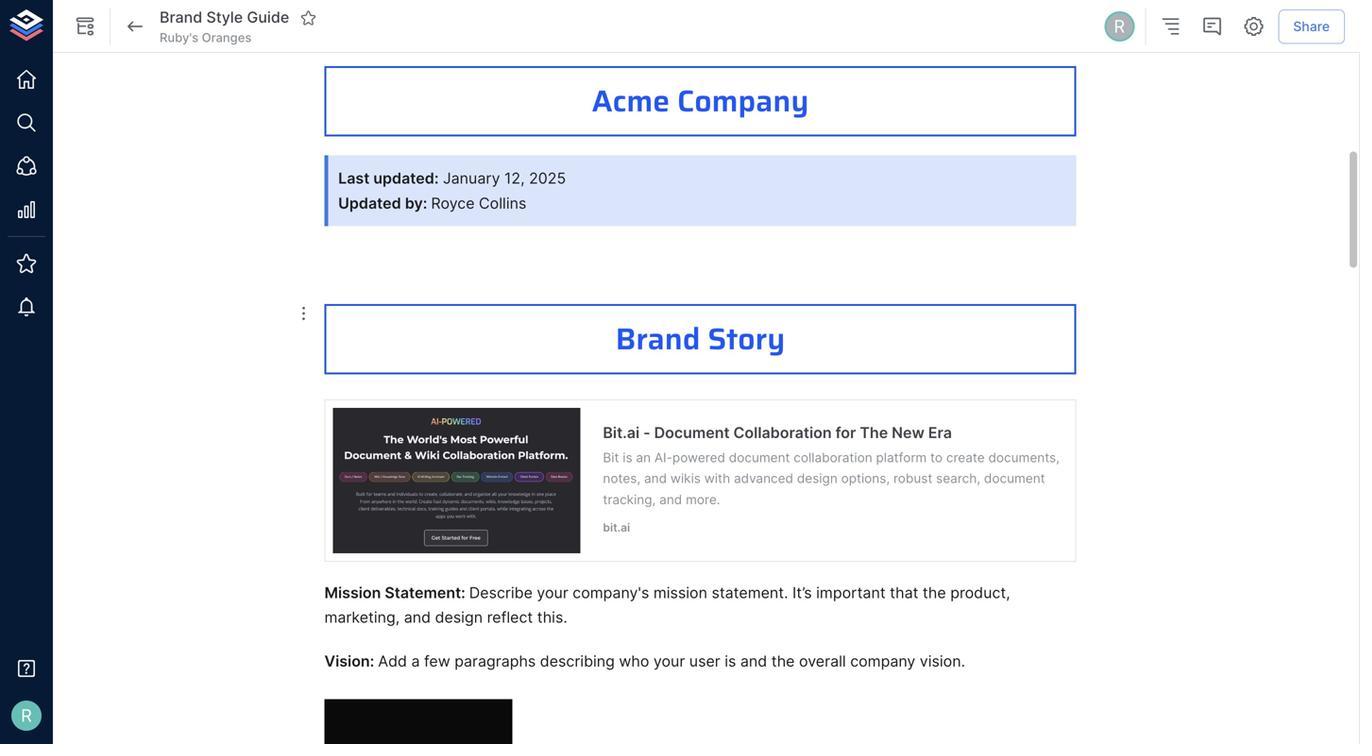 Task type: describe. For each thing, give the bounding box(es) containing it.
brand for brand story
[[616, 315, 701, 363]]

1 horizontal spatial r
[[1115, 16, 1126, 37]]

story
[[708, 315, 786, 363]]

that
[[890, 584, 919, 602]]

12,
[[505, 169, 525, 188]]

reflect
[[487, 609, 533, 627]]

notes,
[[603, 471, 641, 487]]

collaboration
[[734, 424, 832, 442]]

powered
[[673, 450, 726, 466]]

ruby's
[[160, 30, 199, 45]]

describing
[[540, 653, 615, 671]]

and down wikis
[[660, 492, 683, 508]]

brand style guide
[[160, 8, 289, 27]]

ruby's oranges link
[[160, 29, 252, 46]]

describe your company's mission statement. it's important that the product, marketing, and design reflect this.
[[325, 584, 1015, 627]]

and down ai-
[[645, 471, 667, 487]]

and inside describe your company's mission statement. it's important that the product, marketing, and design reflect this.
[[404, 609, 431, 627]]

1 horizontal spatial document
[[985, 471, 1046, 487]]

documents,
[[989, 450, 1060, 466]]

era
[[929, 424, 953, 442]]

statement:
[[385, 584, 466, 602]]

options,
[[842, 471, 890, 487]]

statement.
[[712, 584, 789, 602]]

updated
[[338, 194, 401, 213]]

2025
[[529, 169, 566, 188]]

few
[[424, 653, 451, 671]]

0 horizontal spatial the
[[772, 653, 795, 671]]

acme
[[592, 77, 670, 125]]

last
[[338, 169, 370, 188]]

bit.ai
[[603, 424, 640, 442]]

1 vertical spatial your
[[654, 653, 685, 671]]

advanced
[[734, 471, 794, 487]]

design inside bit.ai - document collaboration for the new era bit is an ai-powered document collaboration platform to create documents, notes, and wikis with advanced design options, robust search, document tracking, and more.
[[797, 471, 838, 487]]

with
[[705, 471, 731, 487]]

more.
[[686, 492, 721, 508]]

collaboration
[[794, 450, 873, 466]]

is for user
[[725, 653, 737, 671]]

1 horizontal spatial r button
[[1102, 9, 1138, 44]]

guide
[[247, 8, 289, 27]]

your inside describe your company's mission statement. it's important that the product, marketing, and design reflect this.
[[537, 584, 569, 602]]

bit
[[603, 450, 619, 466]]

user
[[690, 653, 721, 671]]

brand story
[[616, 315, 786, 363]]

the inside describe your company's mission statement. it's important that the product, marketing, and design reflect this.
[[923, 584, 947, 602]]

marketing,
[[325, 609, 400, 627]]

show wiki image
[[74, 15, 96, 38]]



Task type: vqa. For each thing, say whether or not it's contained in the screenshot.
SHOW WIKI icon
yes



Task type: locate. For each thing, give the bounding box(es) containing it.
describe
[[470, 584, 533, 602]]

product,
[[951, 584, 1011, 602]]

r button
[[1102, 9, 1138, 44], [6, 696, 47, 737]]

is inside bit.ai - document collaboration for the new era bit is an ai-powered document collaboration platform to create documents, notes, and wikis with advanced design options, robust search, document tracking, and more.
[[623, 450, 633, 466]]

document down documents, at right bottom
[[985, 471, 1046, 487]]

share button
[[1279, 9, 1346, 44]]

january
[[443, 169, 500, 188]]

0 vertical spatial the
[[923, 584, 947, 602]]

add
[[378, 653, 407, 671]]

comments image
[[1201, 15, 1224, 38]]

0 horizontal spatial r
[[21, 706, 32, 727]]

a
[[412, 653, 420, 671]]

0 vertical spatial document
[[729, 450, 791, 466]]

design
[[797, 471, 838, 487], [435, 609, 483, 627]]

your
[[537, 584, 569, 602], [654, 653, 685, 671]]

search,
[[937, 471, 981, 487]]

0 vertical spatial brand
[[160, 8, 202, 27]]

1 vertical spatial r
[[21, 706, 32, 727]]

is for bit
[[623, 450, 633, 466]]

0 vertical spatial r
[[1115, 16, 1126, 37]]

r
[[1115, 16, 1126, 37], [21, 706, 32, 727]]

by:
[[405, 194, 428, 213]]

settings image
[[1243, 15, 1266, 38]]

-
[[644, 424, 651, 442]]

mission
[[654, 584, 708, 602]]

0 vertical spatial design
[[797, 471, 838, 487]]

important
[[817, 584, 886, 602]]

royce
[[431, 194, 475, 213]]

paragraphs
[[455, 653, 536, 671]]

overall
[[800, 653, 846, 671]]

company
[[678, 77, 809, 125]]

vision.
[[920, 653, 966, 671]]

1 vertical spatial the
[[772, 653, 795, 671]]

oranges
[[202, 30, 252, 45]]

0 horizontal spatial brand
[[160, 8, 202, 27]]

this.
[[537, 609, 568, 627]]

company's
[[573, 584, 650, 602]]

updated:
[[374, 169, 439, 188]]

mission statement:
[[325, 584, 470, 602]]

to
[[931, 450, 943, 466]]

1 vertical spatial brand
[[616, 315, 701, 363]]

1 horizontal spatial the
[[923, 584, 947, 602]]

design down collaboration
[[797, 471, 838, 487]]

0 horizontal spatial is
[[623, 450, 633, 466]]

ai-
[[655, 450, 673, 466]]

1 vertical spatial r button
[[6, 696, 47, 737]]

brand
[[160, 8, 202, 27], [616, 315, 701, 363]]

share
[[1294, 18, 1331, 34]]

brand up ruby's
[[160, 8, 202, 27]]

it's
[[793, 584, 812, 602]]

1 horizontal spatial your
[[654, 653, 685, 671]]

brand for brand style guide
[[160, 8, 202, 27]]

0 vertical spatial r button
[[1102, 9, 1138, 44]]

document
[[655, 424, 730, 442]]

robust
[[894, 471, 933, 487]]

go back image
[[124, 15, 146, 38]]

is right user
[[725, 653, 737, 671]]

0 vertical spatial your
[[537, 584, 569, 602]]

1 vertical spatial design
[[435, 609, 483, 627]]

document up advanced
[[729, 450, 791, 466]]

an
[[636, 450, 651, 466]]

your up this.
[[537, 584, 569, 602]]

and down statement:
[[404, 609, 431, 627]]

1 horizontal spatial design
[[797, 471, 838, 487]]

last updated: january 12, 2025 updated by: royce collins
[[338, 169, 566, 213]]

collins
[[479, 194, 527, 213]]

is
[[623, 450, 633, 466], [725, 653, 737, 671]]

is left an
[[623, 450, 633, 466]]

create
[[947, 450, 985, 466]]

acme company
[[592, 77, 809, 125]]

1 vertical spatial document
[[985, 471, 1046, 487]]

the
[[923, 584, 947, 602], [772, 653, 795, 671]]

design inside describe your company's mission statement. it's important that the product, marketing, and design reflect this.
[[435, 609, 483, 627]]

company
[[851, 653, 916, 671]]

document
[[729, 450, 791, 466], [985, 471, 1046, 487]]

the left the overall
[[772, 653, 795, 671]]

design down statement:
[[435, 609, 483, 627]]

new
[[892, 424, 925, 442]]

1 horizontal spatial brand
[[616, 315, 701, 363]]

who
[[619, 653, 650, 671]]

1 horizontal spatial is
[[725, 653, 737, 671]]

for
[[836, 424, 857, 442]]

table of contents image
[[1160, 15, 1183, 38]]

ruby's oranges
[[160, 30, 252, 45]]

favorite image
[[300, 9, 317, 26]]

and right user
[[741, 653, 768, 671]]

your right who on the left bottom of page
[[654, 653, 685, 671]]

acme company link
[[592, 77, 809, 125]]

style
[[206, 8, 243, 27]]

0 horizontal spatial r button
[[6, 696, 47, 737]]

the
[[860, 424, 889, 442]]

0 horizontal spatial document
[[729, 450, 791, 466]]

platform
[[877, 450, 927, 466]]

tracking,
[[603, 492, 656, 508]]

0 horizontal spatial your
[[537, 584, 569, 602]]

1 vertical spatial is
[[725, 653, 737, 671]]

bit.ai
[[603, 521, 631, 535]]

the right "that"
[[923, 584, 947, 602]]

vision: add a few paragraphs describing who your user is and the overall company vision.
[[325, 653, 966, 671]]

wikis
[[671, 471, 701, 487]]

0 vertical spatial is
[[623, 450, 633, 466]]

and
[[645, 471, 667, 487], [660, 492, 683, 508], [404, 609, 431, 627], [741, 653, 768, 671]]

0 horizontal spatial design
[[435, 609, 483, 627]]

brand left the story
[[616, 315, 701, 363]]

mission
[[325, 584, 381, 602]]

vision:
[[325, 653, 375, 671]]

bit.ai - document collaboration for the new era bit is an ai-powered document collaboration platform to create documents, notes, and wikis with advanced design options, robust search, document tracking, and more.
[[603, 424, 1060, 508]]



